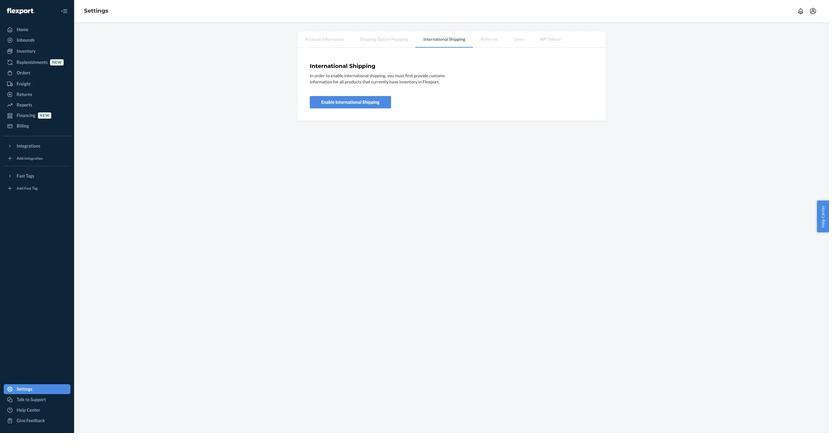 Task type: describe. For each thing, give the bounding box(es) containing it.
support
[[30, 397, 46, 402]]

home link
[[4, 25, 70, 35]]

add for add integration
[[17, 156, 24, 161]]

replenishments
[[17, 60, 48, 65]]

referrals
[[481, 36, 498, 42]]

feedback
[[26, 418, 45, 423]]

for
[[333, 79, 339, 84]]

tokens
[[548, 36, 561, 42]]

returns link
[[4, 90, 70, 99]]

returns
[[17, 92, 32, 97]]

information
[[322, 36, 344, 42]]

center inside button
[[820, 205, 826, 218]]

order
[[314, 73, 325, 78]]

1 vertical spatial help center
[[17, 407, 40, 413]]

1 vertical spatial center
[[27, 407, 40, 413]]

international inside button
[[335, 99, 362, 105]]

new for replenishments
[[52, 60, 62, 65]]

fast inside "fast tags" dropdown button
[[17, 173, 25, 179]]

api tokens tab
[[532, 32, 569, 47]]

account information tab
[[297, 32, 352, 47]]

currently
[[371, 79, 389, 84]]

users tab
[[506, 32, 532, 47]]

shipping,
[[370, 73, 386, 78]]

flexport logo image
[[7, 8, 35, 14]]

0 horizontal spatial settings link
[[4, 384, 70, 394]]

referrals tab
[[473, 32, 506, 47]]

mapping
[[391, 36, 408, 42]]

enable
[[321, 99, 335, 105]]

reports
[[17, 102, 32, 107]]

close navigation image
[[61, 7, 68, 15]]

help center inside button
[[820, 205, 826, 228]]

add fast tag link
[[4, 183, 70, 193]]

in
[[418, 79, 422, 84]]

help inside help center button
[[820, 219, 826, 228]]

inbounds
[[17, 37, 35, 43]]

billing link
[[4, 121, 70, 131]]

freight link
[[4, 79, 70, 89]]

help center button
[[817, 201, 829, 232]]

international shipping tab
[[416, 32, 473, 48]]

account
[[305, 36, 321, 42]]

give
[[17, 418, 26, 423]]

shipping inside button
[[362, 99, 380, 105]]

shipping option mapping
[[360, 36, 408, 42]]

in order to enable international shipping, you must first provide customs information           for all products that currently have inventory in flexport.
[[310, 73, 445, 84]]

talk
[[17, 397, 25, 402]]

must
[[395, 73, 404, 78]]

open notifications image
[[797, 7, 804, 15]]

shipping option mapping tab
[[352, 32, 416, 47]]

provide
[[414, 73, 428, 78]]

freight
[[17, 81, 31, 86]]

home
[[17, 27, 28, 32]]

integration
[[24, 156, 43, 161]]

add integration link
[[4, 154, 70, 163]]

inventory link
[[4, 46, 70, 56]]

integrations
[[17, 143, 40, 149]]

that
[[362, 79, 370, 84]]

talk to support button
[[4, 395, 70, 405]]



Task type: vqa. For each thing, say whether or not it's contained in the screenshot.
"Orders"
yes



Task type: locate. For each thing, give the bounding box(es) containing it.
fast inside add fast tag link
[[24, 186, 31, 191]]

all
[[339, 79, 344, 84]]

1 vertical spatial settings
[[17, 386, 32, 392]]

fast
[[17, 173, 25, 179], [24, 186, 31, 191]]

new
[[52, 60, 62, 65], [40, 113, 49, 118]]

fast left tags
[[17, 173, 25, 179]]

orders link
[[4, 68, 70, 78]]

new up orders link
[[52, 60, 62, 65]]

1 horizontal spatial center
[[820, 205, 826, 218]]

0 horizontal spatial help
[[17, 407, 26, 413]]

shipping
[[360, 36, 376, 42], [449, 36, 465, 42], [349, 63, 375, 70], [362, 99, 380, 105]]

add left integration
[[17, 156, 24, 161]]

in
[[310, 73, 314, 78]]

financing
[[17, 113, 35, 118]]

0 horizontal spatial settings
[[17, 386, 32, 392]]

center
[[820, 205, 826, 218], [27, 407, 40, 413]]

1 add from the top
[[17, 156, 24, 161]]

fast tags button
[[4, 171, 70, 181]]

0 vertical spatial international shipping
[[423, 36, 465, 42]]

inventory
[[399, 79, 417, 84]]

0 horizontal spatial international shipping
[[310, 63, 375, 70]]

products
[[345, 79, 362, 84]]

1 vertical spatial fast
[[24, 186, 31, 191]]

0 vertical spatial settings
[[84, 7, 108, 14]]

new down reports 'link'
[[40, 113, 49, 118]]

0 vertical spatial center
[[820, 205, 826, 218]]

1 vertical spatial new
[[40, 113, 49, 118]]

tags
[[26, 173, 34, 179]]

integrations button
[[4, 141, 70, 151]]

tab list
[[297, 32, 606, 48]]

international
[[344, 73, 369, 78]]

1 vertical spatial to
[[25, 397, 30, 402]]

to right talk
[[25, 397, 30, 402]]

reports link
[[4, 100, 70, 110]]

0 vertical spatial new
[[52, 60, 62, 65]]

talk to support
[[17, 397, 46, 402]]

users
[[514, 36, 524, 42]]

1 horizontal spatial new
[[52, 60, 62, 65]]

0 vertical spatial help
[[820, 219, 826, 228]]

first
[[405, 73, 413, 78]]

add
[[17, 156, 24, 161], [17, 186, 24, 191]]

information
[[310, 79, 332, 84]]

flexport.
[[423, 79, 440, 84]]

to inside in order to enable international shipping, you must first provide customs information           for all products that currently have inventory in flexport.
[[326, 73, 330, 78]]

have
[[389, 79, 398, 84]]

international inside 'tab'
[[423, 36, 448, 42]]

tab list containing account information
[[297, 32, 606, 48]]

0 vertical spatial help center
[[820, 205, 826, 228]]

2 vertical spatial international
[[335, 99, 362, 105]]

add down fast tags
[[17, 186, 24, 191]]

new for financing
[[40, 113, 49, 118]]

0 vertical spatial international
[[423, 36, 448, 42]]

0 horizontal spatial help center
[[17, 407, 40, 413]]

help
[[820, 219, 826, 228], [17, 407, 26, 413]]

1 vertical spatial international shipping
[[310, 63, 375, 70]]

fast left tag
[[24, 186, 31, 191]]

help center
[[820, 205, 826, 228], [17, 407, 40, 413]]

1 horizontal spatial help center
[[820, 205, 826, 228]]

0 horizontal spatial new
[[40, 113, 49, 118]]

1 horizontal spatial help
[[820, 219, 826, 228]]

help inside help center link
[[17, 407, 26, 413]]

api tokens
[[540, 36, 561, 42]]

settings inside 'link'
[[17, 386, 32, 392]]

international shipping
[[423, 36, 465, 42], [310, 63, 375, 70]]

0 vertical spatial to
[[326, 73, 330, 78]]

2 add from the top
[[17, 186, 24, 191]]

international shipping inside 'tab'
[[423, 36, 465, 42]]

1 vertical spatial help
[[17, 407, 26, 413]]

tag
[[32, 186, 38, 191]]

inventory
[[17, 48, 36, 54]]

enable international shipping
[[321, 99, 380, 105]]

orders
[[17, 70, 30, 75]]

0 vertical spatial fast
[[17, 173, 25, 179]]

customs
[[429, 73, 445, 78]]

0 horizontal spatial to
[[25, 397, 30, 402]]

settings
[[84, 7, 108, 14], [17, 386, 32, 392]]

shipping inside tab
[[360, 36, 376, 42]]

to inside talk to support button
[[25, 397, 30, 402]]

give feedback button
[[4, 416, 70, 426]]

1 horizontal spatial to
[[326, 73, 330, 78]]

account information
[[305, 36, 344, 42]]

1 horizontal spatial international shipping
[[423, 36, 465, 42]]

1 horizontal spatial settings link
[[84, 7, 108, 14]]

option
[[377, 36, 390, 42]]

0 vertical spatial add
[[17, 156, 24, 161]]

add integration
[[17, 156, 43, 161]]

1 vertical spatial settings link
[[4, 384, 70, 394]]

1 vertical spatial add
[[17, 186, 24, 191]]

international
[[423, 36, 448, 42], [310, 63, 348, 70], [335, 99, 362, 105]]

1 vertical spatial international
[[310, 63, 348, 70]]

settings link
[[84, 7, 108, 14], [4, 384, 70, 394]]

shipping inside 'tab'
[[449, 36, 465, 42]]

add for add fast tag
[[17, 186, 24, 191]]

billing
[[17, 123, 29, 129]]

api
[[540, 36, 547, 42]]

fast tags
[[17, 173, 34, 179]]

1 horizontal spatial settings
[[84, 7, 108, 14]]

enable
[[331, 73, 343, 78]]

to right order
[[326, 73, 330, 78]]

enable international shipping button
[[310, 96, 391, 108]]

inbounds link
[[4, 35, 70, 45]]

you
[[387, 73, 394, 78]]

to
[[326, 73, 330, 78], [25, 397, 30, 402]]

open account menu image
[[809, 7, 817, 15]]

add fast tag
[[17, 186, 38, 191]]

0 vertical spatial settings link
[[84, 7, 108, 14]]

0 horizontal spatial center
[[27, 407, 40, 413]]

help center link
[[4, 405, 70, 415]]

give feedback
[[17, 418, 45, 423]]



